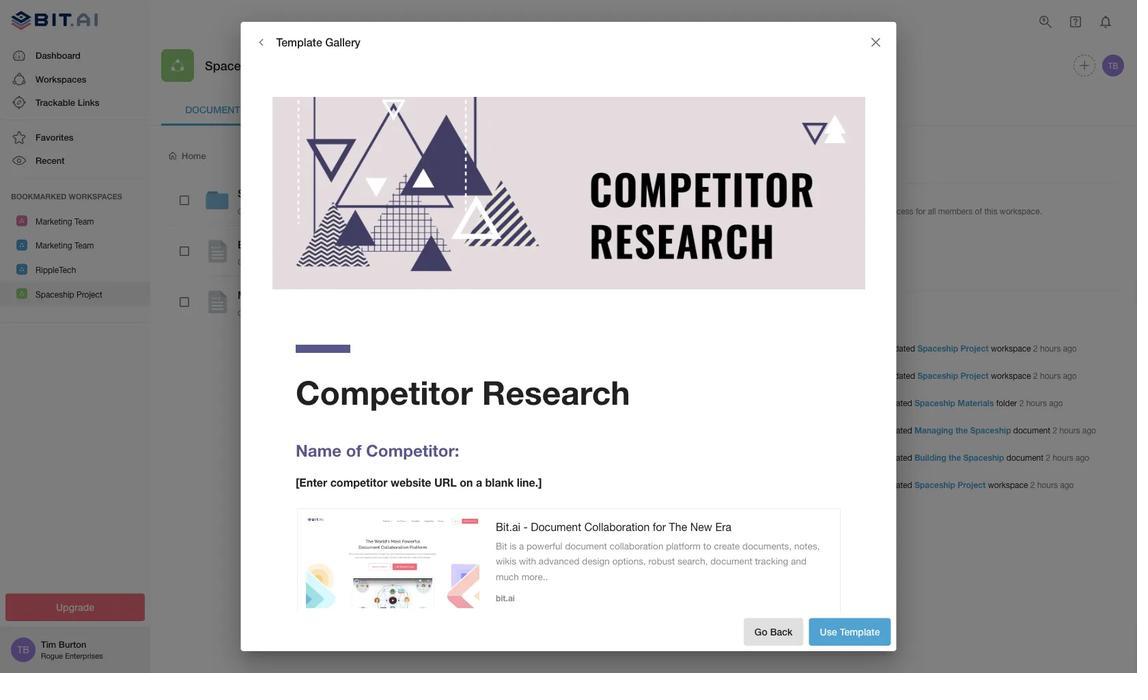 Task type: vqa. For each thing, say whether or not it's contained in the screenshot.


Task type: describe. For each thing, give the bounding box(es) containing it.
0 horizontal spatial materials
[[291, 188, 334, 200]]

bookmarked
[[11, 192, 67, 201]]

tb button
[[1101, 53, 1127, 79]]

platform
[[666, 541, 701, 552]]

2 updated from the top
[[885, 371, 916, 381]]

created spaceship project workspace 2 hours ago
[[883, 481, 1074, 490]]

created by tim burton 2 hours ago for the
[[238, 258, 356, 267]]

marketing team for first marketing team button from the bottom
[[36, 241, 94, 251]]

managing the spaceship link
[[915, 426, 1012, 436]]

spaceship materials
[[238, 188, 334, 200]]

era
[[715, 521, 732, 533]]

favorite image
[[360, 287, 376, 304]]

by for building
[[267, 258, 275, 267]]

managing the spaceship
[[238, 289, 355, 302]]

1 marketing team button from the top
[[0, 209, 150, 233]]

template gallery
[[276, 36, 361, 49]]

rippletech
[[36, 265, 76, 275]]

insights link
[[380, 93, 489, 126]]

1 updated spaceship project workspace 2 hours ago from the top
[[883, 344, 1077, 354]]

trackable
[[36, 97, 75, 108]]

go back button
[[744, 619, 804, 646]]

by for spaceship
[[267, 207, 275, 216]]

url
[[434, 476, 457, 489]]

tim burton rogue enterprises
[[41, 640, 103, 661]]

3 by from the top
[[267, 309, 275, 318]]

marketing for second marketing team button from the bottom
[[36, 217, 72, 226]]

blank
[[485, 476, 514, 489]]

bookmarked workspaces
[[11, 192, 122, 201]]

project inside button
[[77, 290, 102, 299]]

-
[[523, 521, 528, 533]]

tim for spaceship
[[277, 207, 289, 216]]

on
[[460, 476, 473, 489]]

options,
[[612, 556, 646, 567]]

workspaces button
[[0, 67, 150, 91]]

competitor
[[296, 373, 473, 412]]

0 vertical spatial workspace
[[991, 344, 1031, 354]]

burton for materials
[[291, 207, 314, 216]]

created building the spaceship document 2 hours ago
[[883, 453, 1090, 463]]

dashboard button
[[0, 44, 150, 67]]

trackable links
[[36, 97, 99, 108]]

remove favorite image
[[352, 236, 368, 253]]

tab list containing documents
[[161, 93, 1127, 126]]

folder
[[997, 399, 1018, 408]]

favorite image
[[339, 186, 355, 202]]

project for middle spaceship project link
[[961, 371, 989, 381]]

3 created from the top
[[238, 309, 265, 318]]

pinned items
[[818, 165, 884, 178]]

1 team from the top
[[74, 217, 94, 226]]

content library link
[[271, 93, 380, 126]]

1 horizontal spatial building
[[915, 453, 947, 463]]

for inside competitor research dialog
[[653, 521, 666, 533]]

2 marketing team button from the top
[[0, 233, 150, 257]]

quick
[[866, 206, 886, 216]]

wikis
[[496, 556, 516, 567]]

library
[[329, 104, 370, 115]]

new
[[690, 521, 712, 533]]

pinned
[[818, 165, 853, 178]]

the down building the spaceship
[[288, 289, 303, 302]]

building the spaceship link
[[915, 453, 1005, 463]]

use template
[[820, 627, 880, 638]]

website
[[390, 476, 431, 489]]

home link
[[167, 150, 206, 162]]

documents link
[[161, 93, 271, 126]]

items
[[856, 165, 884, 178]]

created for managing the spaceship
[[885, 426, 913, 436]]

access
[[888, 206, 914, 216]]

back
[[770, 627, 793, 638]]

line.]
[[517, 476, 542, 489]]

0 vertical spatial spaceship project link
[[918, 344, 989, 354]]

research
[[482, 373, 630, 412]]

this
[[985, 206, 998, 216]]

project for topmost spaceship project link
[[961, 344, 989, 354]]

search,
[[678, 556, 708, 567]]

tim inside the tim burton rogue enterprises
[[41, 640, 56, 650]]

of inside competitor research dialog
[[346, 441, 361, 460]]

notes,
[[794, 541, 820, 552]]

bit.ai
[[496, 521, 520, 533]]

enterprises
[[65, 652, 103, 661]]

1 vertical spatial tb
[[17, 645, 29, 656]]

favorites button
[[0, 126, 150, 149]]

gallery
[[325, 36, 361, 49]]

1 updated from the top
[[885, 344, 916, 354]]

insights
[[412, 104, 457, 115]]

marketing for first marketing team button from the bottom
[[36, 241, 72, 251]]

1 vertical spatial materials
[[958, 399, 994, 408]]

created for spaceship project
[[885, 481, 913, 490]]

1 horizontal spatial for
[[854, 206, 864, 216]]

competitor research dialog
[[241, 22, 897, 674]]

members
[[939, 206, 973, 216]]

documents,
[[742, 541, 792, 552]]

go
[[755, 627, 768, 638]]

tim for building
[[277, 258, 289, 267]]

competitor research
[[296, 373, 630, 412]]

links
[[78, 97, 99, 108]]

competitor:
[[366, 441, 459, 460]]

document for bit is a powerful document collaboration platform to create documents, notes, wikis with advanced design options, robust search, document tracking and much more..
[[565, 541, 607, 552]]

pin
[[818, 206, 829, 216]]

content
[[281, 104, 326, 115]]

created for building the spaceship
[[885, 453, 913, 463]]

2 horizontal spatial for
[[916, 206, 926, 216]]

robust
[[648, 556, 675, 567]]

collaboration
[[610, 541, 663, 552]]

favorites
[[36, 132, 73, 143]]

use
[[820, 627, 838, 638]]

spaceship materials link
[[915, 399, 994, 408]]

1 vertical spatial workspace
[[991, 371, 1031, 381]]



Task type: locate. For each thing, give the bounding box(es) containing it.
name
[[296, 441, 341, 460]]

advanced
[[539, 556, 579, 567]]

marketing team down bookmarked workspaces
[[36, 217, 94, 226]]

created by tim burton 2 hours ago down building the spaceship
[[238, 258, 356, 267]]

the down spaceship materials
[[279, 239, 294, 251]]

items
[[832, 206, 852, 216]]

1 vertical spatial template
[[840, 627, 880, 638]]

project for bottom spaceship project link
[[958, 481, 986, 490]]

1 horizontal spatial a
[[519, 541, 524, 552]]

burton up enterprises
[[59, 640, 86, 650]]

for left the quick
[[854, 206, 864, 216]]

team down workspaces
[[74, 217, 94, 226]]

1 marketing from the top
[[36, 217, 72, 226]]

ago
[[343, 207, 356, 216], [343, 258, 356, 267], [1064, 344, 1077, 354], [1064, 371, 1077, 381], [1050, 399, 1063, 408], [1083, 426, 1097, 436], [1076, 453, 1090, 463], [1061, 481, 1074, 490]]

0 vertical spatial template
[[276, 36, 322, 49]]

all
[[928, 206, 936, 216]]

dashboard
[[36, 50, 81, 61]]

1 vertical spatial of
[[346, 441, 361, 460]]

spaceship project
[[205, 58, 309, 73], [36, 290, 102, 299]]

document down folder
[[1014, 426, 1051, 436]]

and
[[791, 556, 807, 567]]

2 vertical spatial created
[[238, 309, 265, 318]]

by down spaceship materials
[[267, 207, 275, 216]]

2 marketing from the top
[[36, 241, 72, 251]]

[enter competitor website url on a blank line.]
[[296, 476, 542, 489]]

a
[[476, 476, 482, 489], [519, 541, 524, 552]]

1 created from the top
[[238, 207, 265, 216]]

marketing down bookmarked workspaces
[[36, 217, 72, 226]]

content library
[[281, 104, 370, 115]]

0 vertical spatial materials
[[291, 188, 334, 200]]

pin items for quick access for all members of this workspace.
[[818, 206, 1043, 216]]

project
[[268, 58, 309, 73], [77, 290, 102, 299], [961, 344, 989, 354], [961, 371, 989, 381], [958, 481, 986, 490]]

workspace
[[991, 344, 1031, 354], [991, 371, 1031, 381], [988, 481, 1029, 490]]

competitor
[[330, 476, 387, 489]]

the up building the spaceship "link"
[[956, 426, 968, 436]]

1 vertical spatial updated spaceship project workspace 2 hours ago
[[883, 371, 1077, 381]]

1 vertical spatial by
[[267, 258, 275, 267]]

bit
[[496, 541, 507, 552]]

team
[[74, 217, 94, 226], [74, 241, 94, 251]]

upgrade button
[[5, 594, 145, 622]]

use template button
[[809, 619, 891, 646]]

1 by from the top
[[267, 207, 275, 216]]

0 horizontal spatial building
[[238, 239, 277, 251]]

0 vertical spatial marketing
[[36, 217, 72, 226]]

1 vertical spatial created
[[238, 258, 265, 267]]

1 vertical spatial spaceship project link
[[918, 371, 989, 381]]

marketing team for second marketing team button from the bottom
[[36, 217, 94, 226]]

trackable links button
[[0, 91, 150, 114]]

0 vertical spatial updated
[[885, 344, 916, 354]]

more..
[[521, 572, 548, 583]]

marketing team up 'rippletech'
[[36, 241, 94, 251]]

building down managing the spaceship link
[[915, 453, 947, 463]]

1 vertical spatial a
[[519, 541, 524, 552]]

0 vertical spatial tb
[[1109, 61, 1119, 70]]

marketing team
[[36, 217, 94, 226], [36, 241, 94, 251]]

tim down spaceship materials
[[277, 207, 289, 216]]

0 horizontal spatial of
[[346, 441, 361, 460]]

tb inside button
[[1109, 61, 1119, 70]]

bit.ai
[[496, 594, 515, 604]]

2 by from the top
[[267, 258, 275, 267]]

burton inside the tim burton rogue enterprises
[[59, 640, 86, 650]]

1 marketing team from the top
[[36, 217, 94, 226]]

spaceship
[[205, 58, 265, 73], [238, 188, 288, 200], [297, 239, 347, 251], [305, 289, 355, 302], [36, 290, 74, 299], [918, 344, 959, 354], [918, 371, 959, 381], [915, 399, 956, 408], [971, 426, 1012, 436], [964, 453, 1005, 463], [915, 481, 956, 490]]

by down building the spaceship
[[267, 258, 275, 267]]

document down create
[[710, 556, 752, 567]]

rogue
[[41, 652, 63, 661]]

created by tim burton 2 hours ago for materials
[[238, 207, 356, 216]]

[enter
[[296, 476, 327, 489]]

1 created from the top
[[885, 399, 913, 408]]

2 vertical spatial burton
[[59, 640, 86, 650]]

2 team from the top
[[74, 241, 94, 251]]

1 vertical spatial building
[[915, 453, 947, 463]]

materials
[[291, 188, 334, 200], [958, 399, 994, 408]]

building
[[238, 239, 277, 251], [915, 453, 947, 463]]

of up competitor
[[346, 441, 361, 460]]

materials up managing the spaceship link
[[958, 399, 994, 408]]

1 vertical spatial tim
[[277, 258, 289, 267]]

1 horizontal spatial template
[[840, 627, 880, 638]]

0 horizontal spatial managing
[[238, 289, 285, 302]]

0 vertical spatial a
[[476, 476, 482, 489]]

created down spaceship materials
[[238, 207, 265, 216]]

document down created managing the spaceship document 2 hours ago
[[1007, 453, 1044, 463]]

template right "use"
[[840, 627, 880, 638]]

template left gallery
[[276, 36, 322, 49]]

hours
[[322, 207, 341, 216], [322, 258, 341, 267], [1041, 344, 1061, 354], [1041, 371, 1061, 381], [1027, 399, 1047, 408], [1060, 426, 1081, 436], [1053, 453, 1074, 463], [1038, 481, 1058, 490]]

0 vertical spatial updated spaceship project workspace 2 hours ago
[[883, 344, 1077, 354]]

1 vertical spatial burton
[[291, 258, 314, 267]]

1 vertical spatial spaceship project
[[36, 290, 102, 299]]

team up rippletech button
[[74, 241, 94, 251]]

created by tim burton 2 hours ago
[[238, 207, 356, 216], [238, 258, 356, 267]]

spaceship project down rippletech button
[[36, 290, 102, 299]]

1 horizontal spatial spaceship project
[[205, 58, 309, 73]]

1 vertical spatial team
[[74, 241, 94, 251]]

2 marketing team from the top
[[36, 241, 94, 251]]

0 vertical spatial of
[[975, 206, 983, 216]]

by down managing the spaceship
[[267, 309, 275, 318]]

created
[[238, 207, 265, 216], [238, 258, 265, 267], [238, 309, 265, 318]]

name of competitor:
[[296, 441, 459, 460]]

design
[[582, 556, 610, 567]]

bit.ai - document collaboration for the new era
[[496, 521, 732, 533]]

0 vertical spatial managing
[[238, 289, 285, 302]]

tim
[[277, 207, 289, 216], [277, 258, 289, 267], [41, 640, 56, 650]]

3 created from the top
[[885, 453, 913, 463]]

a right is
[[519, 541, 524, 552]]

managing up created by
[[238, 289, 285, 302]]

1 horizontal spatial managing
[[915, 426, 954, 436]]

1 horizontal spatial tb
[[1109, 61, 1119, 70]]

0 vertical spatial building
[[238, 239, 277, 251]]

managing down spaceship materials link
[[915, 426, 954, 436]]

spaceship project button
[[0, 282, 150, 306]]

updated
[[885, 344, 916, 354], [885, 371, 916, 381]]

2 updated spaceship project workspace 2 hours ago from the top
[[883, 371, 1077, 381]]

1 vertical spatial managing
[[915, 426, 954, 436]]

tab list
[[161, 93, 1127, 126]]

marketing team button up 'rippletech'
[[0, 233, 150, 257]]

rippletech button
[[0, 257, 150, 282]]

building down spaceship materials
[[238, 239, 277, 251]]

template inside button
[[840, 627, 880, 638]]

document up the design
[[565, 541, 607, 552]]

0 vertical spatial created by tim burton 2 hours ago
[[238, 207, 356, 216]]

recent
[[36, 155, 65, 166]]

1 vertical spatial updated
[[885, 371, 916, 381]]

0 vertical spatial burton
[[291, 207, 314, 216]]

marketing up 'rippletech'
[[36, 241, 72, 251]]

created for building the spaceship
[[238, 258, 265, 267]]

document
[[1014, 426, 1051, 436], [1007, 453, 1044, 463], [565, 541, 607, 552], [710, 556, 752, 567]]

recent button
[[0, 149, 150, 173]]

1 vertical spatial marketing team
[[36, 241, 94, 251]]

0 vertical spatial team
[[74, 217, 94, 226]]

tim down building the spaceship
[[277, 258, 289, 267]]

tb
[[1109, 61, 1119, 70], [17, 645, 29, 656]]

document
[[531, 521, 581, 533]]

the
[[279, 239, 294, 251], [288, 289, 303, 302], [956, 426, 968, 436], [949, 453, 962, 463]]

burton for the
[[291, 258, 314, 267]]

1 vertical spatial created by tim burton 2 hours ago
[[238, 258, 356, 267]]

2 created by tim burton 2 hours ago from the top
[[238, 258, 356, 267]]

created for spaceship materials
[[238, 207, 265, 216]]

0 vertical spatial spaceship project
[[205, 58, 309, 73]]

workspace.
[[1000, 206, 1043, 216]]

bit is a powerful document collaboration platform to create documents, notes, wikis with advanced design options, robust search, document tracking and much more..
[[496, 541, 822, 583]]

document for created managing the spaceship document 2 hours ago
[[1014, 426, 1051, 436]]

is
[[510, 541, 516, 552]]

2 vertical spatial spaceship project link
[[915, 481, 986, 490]]

tracking
[[755, 556, 788, 567]]

created
[[885, 399, 913, 408], [885, 426, 913, 436], [885, 453, 913, 463], [885, 481, 913, 490]]

2
[[316, 207, 320, 216], [316, 258, 320, 267], [1034, 344, 1038, 354], [1034, 371, 1038, 381], [1020, 399, 1024, 408], [1053, 426, 1058, 436], [1046, 453, 1051, 463], [1031, 481, 1035, 490]]

created down building the spaceship
[[238, 258, 265, 267]]

materials left favorite image
[[291, 188, 334, 200]]

0 horizontal spatial a
[[476, 476, 482, 489]]

0 vertical spatial tim
[[277, 207, 289, 216]]

1 horizontal spatial materials
[[958, 399, 994, 408]]

created by tim burton 2 hours ago down spaceship materials
[[238, 207, 356, 216]]

burton down building the spaceship
[[291, 258, 314, 267]]

spaceship project link
[[918, 344, 989, 354], [918, 371, 989, 381], [915, 481, 986, 490]]

spaceship project up documents "link"
[[205, 58, 309, 73]]

1 vertical spatial marketing
[[36, 241, 72, 251]]

a inside the bit is a powerful document collaboration platform to create documents, notes, wikis with advanced design options, robust search, document tracking and much more..
[[519, 541, 524, 552]]

2 created from the top
[[238, 258, 265, 267]]

0 horizontal spatial spaceship project
[[36, 290, 102, 299]]

create
[[714, 541, 740, 552]]

for left the all
[[916, 206, 926, 216]]

marketing team button down bookmarked workspaces
[[0, 209, 150, 233]]

with
[[519, 556, 536, 567]]

document for created building the spaceship document 2 hours ago
[[1007, 453, 1044, 463]]

tim up rogue
[[41, 640, 56, 650]]

documents
[[185, 104, 247, 115]]

4 created from the top
[[885, 481, 913, 490]]

the down managing the spaceship link
[[949, 453, 962, 463]]

powerful
[[526, 541, 562, 552]]

created for spaceship materials
[[885, 399, 913, 408]]

created by
[[238, 309, 277, 318]]

a right on
[[476, 476, 482, 489]]

go back
[[755, 627, 793, 638]]

0 horizontal spatial template
[[276, 36, 322, 49]]

home
[[182, 150, 206, 161]]

1 created by tim burton 2 hours ago from the top
[[238, 207, 356, 216]]

spaceship project inside button
[[36, 290, 102, 299]]

0 vertical spatial by
[[267, 207, 275, 216]]

upgrade
[[56, 602, 94, 614]]

for left "the"
[[653, 521, 666, 533]]

building the spaceship
[[238, 239, 347, 251]]

the
[[669, 521, 687, 533]]

2 vertical spatial by
[[267, 309, 275, 318]]

2 created from the top
[[885, 426, 913, 436]]

workspaces
[[36, 74, 86, 84]]

2 vertical spatial workspace
[[988, 481, 1029, 490]]

spaceship inside spaceship project button
[[36, 290, 74, 299]]

0 vertical spatial marketing team
[[36, 217, 94, 226]]

1 horizontal spatial of
[[975, 206, 983, 216]]

burton down spaceship materials
[[291, 207, 314, 216]]

0 horizontal spatial tb
[[17, 645, 29, 656]]

2 vertical spatial tim
[[41, 640, 56, 650]]

0 vertical spatial created
[[238, 207, 265, 216]]

0 horizontal spatial for
[[653, 521, 666, 533]]

of left this
[[975, 206, 983, 216]]

created down managing the spaceship
[[238, 309, 265, 318]]

managing
[[238, 289, 285, 302], [915, 426, 954, 436]]

to
[[703, 541, 711, 552]]



